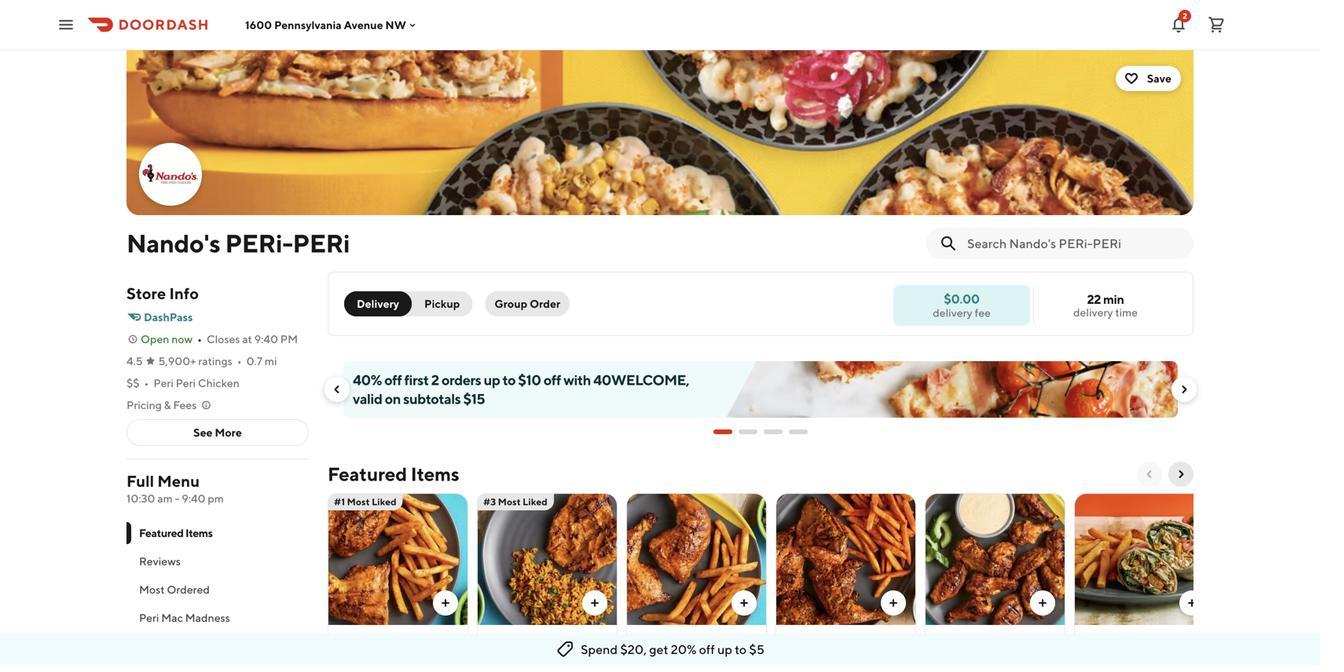Task type: describe. For each thing, give the bounding box(es) containing it.
40welcome,
[[593, 372, 689, 389]]

mi
[[265, 355, 277, 368]]

save
[[1147, 72, 1172, 85]]

1 vertical spatial next button of carousel image
[[1175, 468, 1187, 481]]

peri
[[293, 229, 350, 258]]

two 1/4 chicken legs image
[[627, 493, 766, 625]]

1 horizontal spatial previous button of carousel image
[[1143, 468, 1156, 481]]

on
[[385, 391, 401, 407]]

-
[[175, 492, 180, 505]]

1/2 chicken
[[335, 631, 400, 646]]

0 horizontal spatial •
[[144, 377, 149, 390]]

see more
[[193, 426, 242, 439]]

chicken for 1/2 chicken
[[354, 631, 400, 646]]

chicken for full chicken platter
[[806, 631, 852, 646]]

1600
[[245, 18, 272, 31]]

peri up pricing & fees
[[154, 377, 174, 390]]

0 vertical spatial •
[[197, 333, 202, 346]]

get
[[649, 642, 668, 657]]

most ordered button
[[127, 576, 309, 604]]

legs
[[727, 631, 753, 646]]

subtotals
[[403, 391, 461, 407]]

group order button
[[485, 292, 570, 317]]

full chicken platter
[[783, 631, 892, 646]]

boneless breast image
[[478, 493, 617, 625]]

reviews
[[139, 555, 181, 568]]

now
[[171, 333, 193, 346]]

3 add item to cart image from the left
[[1186, 597, 1198, 610]]

$0.00 delivery fee
[[933, 292, 991, 319]]

5,900+ ratings •
[[158, 355, 242, 368]]

nw
[[385, 18, 406, 31]]

pricing & fees
[[127, 399, 197, 412]]

menu
[[157, 472, 200, 491]]

avenue
[[344, 18, 383, 31]]

add item to cart image for full chicken platter
[[887, 597, 900, 610]]

orders
[[442, 372, 481, 389]]

#3 most liked
[[483, 497, 548, 508]]

chicken for spicy chicken caesar wrap
[[1114, 631, 1160, 646]]

0 items, open order cart image
[[1207, 15, 1226, 34]]

$10
[[518, 372, 541, 389]]

group
[[495, 297, 527, 310]]

1600 pennsylvania avenue nw
[[245, 18, 406, 31]]

2 inside the 40% off first 2 orders up to $10 off with 40welcome, valid on subtotals $15
[[431, 372, 439, 389]]

peri-
[[225, 229, 293, 258]]

two
[[633, 631, 656, 646]]

1/2
[[335, 631, 352, 646]]

liked for #3 most liked
[[523, 497, 548, 508]]

to for $10
[[503, 372, 516, 389]]

delivery
[[357, 297, 399, 310]]

20%
[[671, 642, 697, 657]]

1 add item to cart image from the left
[[738, 597, 750, 610]]

pricing
[[127, 399, 162, 412]]

1/2 chicken image
[[328, 493, 468, 625]]

10:30
[[127, 492, 155, 505]]

more
[[215, 426, 242, 439]]

1 horizontal spatial off
[[544, 372, 561, 389]]

0.7
[[246, 355, 263, 368]]

Delivery radio
[[344, 292, 412, 317]]

with
[[563, 372, 591, 389]]

wings
[[946, 631, 982, 646]]

wrap
[[1081, 649, 1112, 664]]

am
[[157, 492, 173, 505]]

9:40 inside full menu 10:30 am - 9:40 pm
[[182, 492, 206, 505]]

22 min delivery time
[[1073, 292, 1138, 319]]

peri up fees
[[176, 377, 196, 390]]

Pickup radio
[[402, 292, 473, 317]]

breast
[[536, 631, 572, 646]]

12 wings image
[[926, 493, 1065, 625]]

1 vertical spatial featured
[[139, 527, 184, 540]]

mac
[[161, 612, 183, 625]]

save button
[[1116, 66, 1181, 91]]

100%
[[549, 650, 577, 663]]

open menu image
[[57, 15, 75, 34]]

caesar
[[1162, 631, 1200, 646]]

store info
[[127, 284, 199, 303]]

pricing & fees button
[[127, 398, 212, 413]]

time
[[1115, 306, 1138, 319]]

nando's peri-peri
[[127, 229, 350, 258]]

5,900+
[[158, 355, 196, 368]]

2 horizontal spatial off
[[699, 642, 715, 657]]

$0.00
[[944, 292, 980, 306]]

first
[[404, 372, 429, 389]]

fee
[[975, 306, 991, 319]]

full menu 10:30 am - 9:40 pm
[[127, 472, 224, 505]]

spend $20, get 20% off up to $5
[[581, 642, 765, 657]]

see
[[193, 426, 213, 439]]

most inside button
[[139, 583, 165, 596]]

delivery inside '$0.00 delivery fee'
[[933, 306, 973, 319]]

delivery inside 22 min delivery time
[[1073, 306, 1113, 319]]

pm
[[280, 333, 298, 346]]

#3
[[483, 497, 496, 508]]

ratings
[[198, 355, 232, 368]]

$$ • peri peri chicken
[[127, 377, 240, 390]]

• closes at 9:40 pm
[[197, 333, 298, 346]]

notification bell image
[[1169, 15, 1188, 34]]



Task type: vqa. For each thing, say whether or not it's contained in the screenshot.
fee
yes



Task type: locate. For each thing, give the bounding box(es) containing it.
2
[[1183, 11, 1187, 20], [431, 372, 439, 389]]

1 horizontal spatial add item to cart image
[[589, 597, 601, 610]]

2 add item to cart image from the left
[[589, 597, 601, 610]]

• right $$ on the bottom of the page
[[144, 377, 149, 390]]

order methods option group
[[344, 292, 473, 317]]

1 vertical spatial featured items
[[139, 527, 213, 540]]

nando's
[[127, 229, 220, 258]]

spicy
[[1081, 631, 1111, 646]]

full for chicken
[[783, 631, 803, 646]]

chicken inside two 1/4 chicken legs $15.99+
[[678, 631, 725, 646]]

add item to cart image inside full chicken platter button
[[887, 597, 900, 610]]

add item to cart image for #1 most liked
[[439, 597, 452, 610]]

open
[[141, 333, 169, 346]]

peri
[[154, 377, 174, 390], [176, 377, 196, 390], [139, 612, 159, 625]]

items up "reviews" button
[[185, 527, 213, 540]]

0 horizontal spatial most
[[139, 583, 165, 596]]

up for off
[[717, 642, 732, 657]]

closes
[[207, 333, 240, 346]]

1 horizontal spatial liked
[[523, 497, 548, 508]]

2 horizontal spatial •
[[237, 355, 242, 368]]

to
[[503, 372, 516, 389], [735, 642, 747, 657]]

off up the on
[[384, 372, 402, 389]]

0 horizontal spatial liked
[[372, 497, 397, 508]]

2 vertical spatial •
[[144, 377, 149, 390]]

to left $5
[[735, 642, 747, 657]]

min
[[1103, 292, 1124, 307]]

0 horizontal spatial to
[[503, 372, 516, 389]]

most for #3
[[498, 497, 521, 508]]

1 vertical spatial 2
[[431, 372, 439, 389]]

1 vertical spatial full
[[783, 631, 803, 646]]

1 vertical spatial up
[[717, 642, 732, 657]]

pm
[[208, 492, 224, 505]]

1 liked from the left
[[372, 497, 397, 508]]

1 horizontal spatial featured items
[[328, 463, 459, 486]]

select promotional banner element
[[714, 418, 808, 446]]

1 vertical spatial previous button of carousel image
[[1143, 468, 1156, 481]]

most right #1
[[347, 497, 370, 508]]

0 horizontal spatial 2
[[431, 372, 439, 389]]

items down subtotals at the bottom
[[411, 463, 459, 486]]

pennsylvania
[[274, 18, 342, 31]]

1 horizontal spatial items
[[411, 463, 459, 486]]

9:40 right at
[[254, 333, 278, 346]]

0 horizontal spatial full
[[127, 472, 154, 491]]

platter
[[854, 631, 892, 646]]

0 horizontal spatial previous button of carousel image
[[331, 383, 343, 396]]

featured items heading
[[328, 462, 459, 487]]

featured up 'reviews'
[[139, 527, 184, 540]]

9:40 right -
[[182, 492, 206, 505]]

0.7 mi
[[246, 355, 277, 368]]

1/4
[[659, 631, 676, 646]]

12
[[932, 631, 944, 646]]

12 wings
[[932, 631, 982, 646]]

chicken left platter
[[806, 631, 852, 646]]

full inside full menu 10:30 am - 9:40 pm
[[127, 472, 154, 491]]

fees
[[173, 399, 197, 412]]

0 vertical spatial 9:40
[[254, 333, 278, 346]]

0 horizontal spatial delivery
[[933, 306, 973, 319]]

0 horizontal spatial up
[[484, 372, 500, 389]]

$20,
[[620, 642, 647, 657]]

open now
[[141, 333, 193, 346]]

12 wings button
[[925, 493, 1066, 666]]

$5
[[749, 642, 765, 657]]

1 horizontal spatial •
[[197, 333, 202, 346]]

items inside featured items 'heading'
[[411, 463, 459, 486]]

1 horizontal spatial to
[[735, 642, 747, 657]]

full inside button
[[783, 631, 803, 646]]

40% off first 2 orders up to $10 off with 40welcome, valid on subtotals $15
[[353, 372, 689, 407]]

• left 0.7
[[237, 355, 242, 368]]

delivery left time
[[1073, 306, 1113, 319]]

chicken right 1/2
[[354, 631, 400, 646]]

0 vertical spatial featured items
[[328, 463, 459, 486]]

madness
[[185, 612, 230, 625]]

at
[[242, 333, 252, 346]]

reviews button
[[127, 548, 309, 576]]

1 horizontal spatial delivery
[[1073, 306, 1113, 319]]

nando's peri-peri image
[[127, 50, 1194, 215], [141, 145, 200, 204]]

to inside the 40% off first 2 orders up to $10 off with 40welcome, valid on subtotals $15
[[503, 372, 516, 389]]

spicy chicken caesar wrap image
[[1075, 493, 1214, 625]]

0 horizontal spatial items
[[185, 527, 213, 540]]

1 horizontal spatial 2
[[1183, 11, 1187, 20]]

up up $15
[[484, 372, 500, 389]]

0 horizontal spatial featured
[[139, 527, 184, 540]]

peri mac madness
[[139, 612, 230, 625]]

previous button of carousel image
[[331, 383, 343, 396], [1143, 468, 1156, 481]]

2 horizontal spatial add item to cart image
[[1036, 597, 1049, 610]]

up left $5
[[717, 642, 732, 657]]

liked
[[372, 497, 397, 508], [523, 497, 548, 508]]

off right 20%
[[699, 642, 715, 657]]

2 left 0 items, open order cart icon
[[1183, 11, 1187, 20]]

chicken right 1/4
[[678, 631, 725, 646]]

3 add item to cart image from the left
[[1036, 597, 1049, 610]]

1 horizontal spatial full
[[783, 631, 803, 646]]

1 horizontal spatial add item to cart image
[[887, 597, 900, 610]]

see more button
[[127, 420, 308, 446]]

full
[[127, 472, 154, 491], [783, 631, 803, 646]]

ordered
[[167, 583, 210, 596]]

delivery left fee
[[933, 306, 973, 319]]

group order
[[495, 297, 560, 310]]

0 vertical spatial to
[[503, 372, 516, 389]]

pickup
[[424, 297, 460, 310]]

to left $10
[[503, 372, 516, 389]]

chicken right spicy
[[1114, 631, 1160, 646]]

0 horizontal spatial add item to cart image
[[439, 597, 452, 610]]

0 vertical spatial previous button of carousel image
[[331, 383, 343, 396]]

peri left mac
[[139, 612, 159, 625]]

spicy chicken caesar wrap
[[1081, 631, 1200, 664]]

$15
[[463, 391, 485, 407]]

featured items up #1 most liked
[[328, 463, 459, 486]]

0 vertical spatial items
[[411, 463, 459, 486]]

add item to cart image inside 12 wings button
[[1036, 597, 1049, 610]]

featured items up 'reviews'
[[139, 527, 213, 540]]

dashpass
[[144, 311, 193, 324]]

spicy chicken caesar wrap button
[[1074, 493, 1215, 666]]

1 horizontal spatial most
[[347, 497, 370, 508]]

boneless breast 100% (7)
[[484, 631, 593, 663]]

full chicken platter button
[[776, 493, 916, 666]]

featured inside 'heading'
[[328, 463, 407, 486]]

2 right first
[[431, 372, 439, 389]]

two 1/4 chicken legs $15.99+
[[633, 631, 753, 663]]

to for $5
[[735, 642, 747, 657]]

off
[[384, 372, 402, 389], [544, 372, 561, 389], [699, 642, 715, 657]]

liked right the #3
[[523, 497, 548, 508]]

add item to cart image
[[738, 597, 750, 610], [887, 597, 900, 610], [1036, 597, 1049, 610]]

full up '10:30'
[[127, 472, 154, 491]]

1 vertical spatial items
[[185, 527, 213, 540]]

store
[[127, 284, 166, 303]]

chicken inside spicy chicken caesar wrap
[[1114, 631, 1160, 646]]

2 horizontal spatial most
[[498, 497, 521, 508]]

0 vertical spatial full
[[127, 472, 154, 491]]

0 vertical spatial featured
[[328, 463, 407, 486]]

• right the now
[[197, 333, 202, 346]]

(7)
[[579, 650, 593, 663]]

2 liked from the left
[[523, 497, 548, 508]]

1 vertical spatial •
[[237, 355, 242, 368]]

0 horizontal spatial featured items
[[139, 527, 213, 540]]

spend
[[581, 642, 618, 657]]

chicken down ratings
[[198, 377, 240, 390]]

liked for #1 most liked
[[372, 497, 397, 508]]

Item Search search field
[[967, 235, 1181, 252]]

$$
[[127, 377, 139, 390]]

add item to cart image
[[439, 597, 452, 610], [589, 597, 601, 610], [1186, 597, 1198, 610]]

most for #1
[[347, 497, 370, 508]]

boneless
[[484, 631, 534, 646]]

most ordered
[[139, 583, 210, 596]]

1 add item to cart image from the left
[[439, 597, 452, 610]]

0 vertical spatial next button of carousel image
[[1178, 383, 1190, 396]]

0 horizontal spatial off
[[384, 372, 402, 389]]

most right the #3
[[498, 497, 521, 508]]

chicken
[[198, 377, 240, 390], [354, 631, 400, 646], [678, 631, 725, 646], [806, 631, 852, 646], [1114, 631, 1160, 646]]

featured items
[[328, 463, 459, 486], [139, 527, 213, 540]]

1 horizontal spatial up
[[717, 642, 732, 657]]

1 horizontal spatial featured
[[328, 463, 407, 486]]

40%
[[353, 372, 382, 389]]

full chicken platter image
[[776, 493, 915, 625]]

off right $10
[[544, 372, 561, 389]]

valid
[[353, 391, 382, 407]]

#1 most liked
[[334, 497, 397, 508]]

$15.99+
[[633, 650, 673, 663]]

&
[[164, 399, 171, 412]]

2 add item to cart image from the left
[[887, 597, 900, 610]]

most down 'reviews'
[[139, 583, 165, 596]]

add item to cart image for #3 most liked
[[589, 597, 601, 610]]

order
[[530, 297, 560, 310]]

0 vertical spatial up
[[484, 372, 500, 389]]

peri inside button
[[139, 612, 159, 625]]

1 vertical spatial 9:40
[[182, 492, 206, 505]]

full for menu
[[127, 472, 154, 491]]

1 horizontal spatial 9:40
[[254, 333, 278, 346]]

featured up #1 most liked
[[328, 463, 407, 486]]

peri mac madness button
[[127, 604, 309, 633]]

add item to cart image for 12 wings
[[1036, 597, 1049, 610]]

1 vertical spatial to
[[735, 642, 747, 657]]

0 horizontal spatial add item to cart image
[[738, 597, 750, 610]]

•
[[197, 333, 202, 346], [237, 355, 242, 368], [144, 377, 149, 390]]

0 horizontal spatial 9:40
[[182, 492, 206, 505]]

0 vertical spatial 2
[[1183, 11, 1187, 20]]

2 horizontal spatial add item to cart image
[[1186, 597, 1198, 610]]

22
[[1087, 292, 1101, 307]]

up inside the 40% off first 2 orders up to $10 off with 40welcome, valid on subtotals $15
[[484, 372, 500, 389]]

liked down featured items 'heading' at the left bottom of the page
[[372, 497, 397, 508]]

1600 pennsylvania avenue nw button
[[245, 18, 419, 31]]

next button of carousel image
[[1178, 383, 1190, 396], [1175, 468, 1187, 481]]

full right $5
[[783, 631, 803, 646]]

up for orders
[[484, 372, 500, 389]]

info
[[169, 284, 199, 303]]



